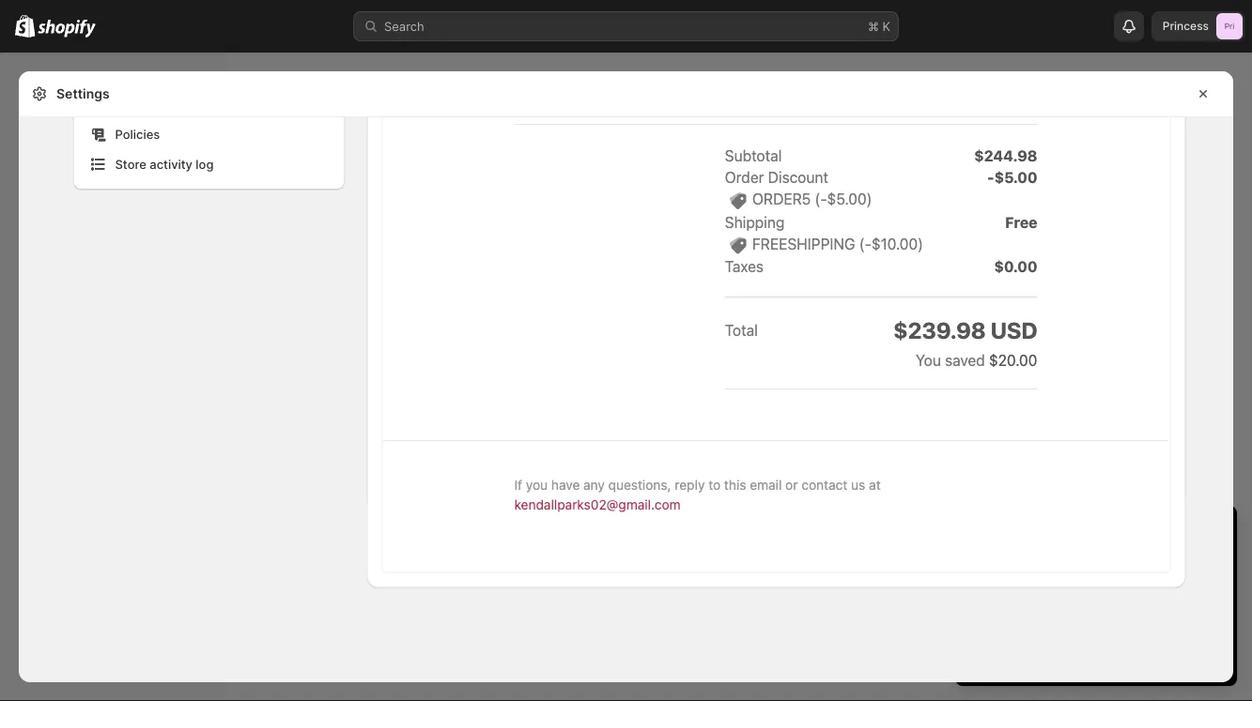 Task type: vqa. For each thing, say whether or not it's contained in the screenshot.
"$1/month" on the bottom right
yes



Task type: locate. For each thing, give the bounding box(es) containing it.
k
[[883, 19, 891, 33]]

0 horizontal spatial to
[[1017, 557, 1028, 572]]

settings link
[[11, 661, 214, 687]]

online
[[989, 614, 1024, 628]]

get:
[[1123, 557, 1146, 572]]

home
[[45, 73, 79, 88]]

to down the $1/month
[[1110, 595, 1122, 609]]

to left "a"
[[1017, 557, 1028, 572]]

to
[[1017, 557, 1028, 572], [1110, 595, 1122, 609]]

and
[[1098, 557, 1120, 572], [1060, 614, 1082, 628]]

activity
[[150, 157, 193, 172]]

and left add
[[1060, 614, 1082, 628]]

add
[[1085, 614, 1107, 628]]

customize
[[1126, 595, 1185, 609]]

settings dialog
[[19, 0, 1234, 683]]

first
[[989, 576, 1012, 591]]

1 horizontal spatial to
[[1110, 595, 1122, 609]]

0 vertical spatial settings
[[56, 86, 110, 102]]

0 vertical spatial and
[[1098, 557, 1120, 572]]

and up the $1/month
[[1098, 557, 1120, 572]]

0 horizontal spatial and
[[1060, 614, 1082, 628]]

log
[[196, 157, 214, 172]]

store
[[1027, 614, 1057, 628]]

policies
[[115, 127, 160, 142]]

store activity log link
[[85, 152, 333, 178]]

shopify image
[[38, 19, 96, 38]]

store activity log
[[115, 157, 214, 172]]

settings
[[56, 86, 110, 102], [45, 666, 94, 681]]

0 vertical spatial to
[[1017, 557, 1028, 572]]

switch to a paid plan and get: first 3 months for $1/month to customize your online store and add bonus features
[[974, 557, 1214, 628]]

princess image
[[1217, 13, 1243, 39]]

1 horizontal spatial and
[[1098, 557, 1120, 572]]



Task type: describe. For each thing, give the bounding box(es) containing it.
features
[[1150, 614, 1197, 628]]

switch
[[974, 557, 1013, 572]]

policies link
[[85, 122, 333, 148]]

a
[[1032, 557, 1039, 572]]

store
[[115, 157, 146, 172]]

your
[[1188, 595, 1214, 609]]

$1/month
[[1093, 576, 1147, 591]]

for
[[1073, 576, 1089, 591]]

1 vertical spatial to
[[1110, 595, 1122, 609]]

1 vertical spatial settings
[[45, 666, 94, 681]]

princess
[[1163, 19, 1209, 33]]

search
[[384, 19, 424, 33]]

home link
[[11, 68, 214, 94]]

plan
[[1070, 557, 1095, 572]]

⌘
[[868, 19, 879, 33]]

shopify image
[[15, 15, 35, 37]]

bonus
[[1111, 614, 1146, 628]]

paid
[[1042, 557, 1067, 572]]

1 vertical spatial and
[[1060, 614, 1082, 628]]

months
[[1027, 576, 1070, 591]]

⌘ k
[[868, 19, 891, 33]]

3
[[1016, 576, 1023, 591]]

settings inside dialog
[[56, 86, 110, 102]]



